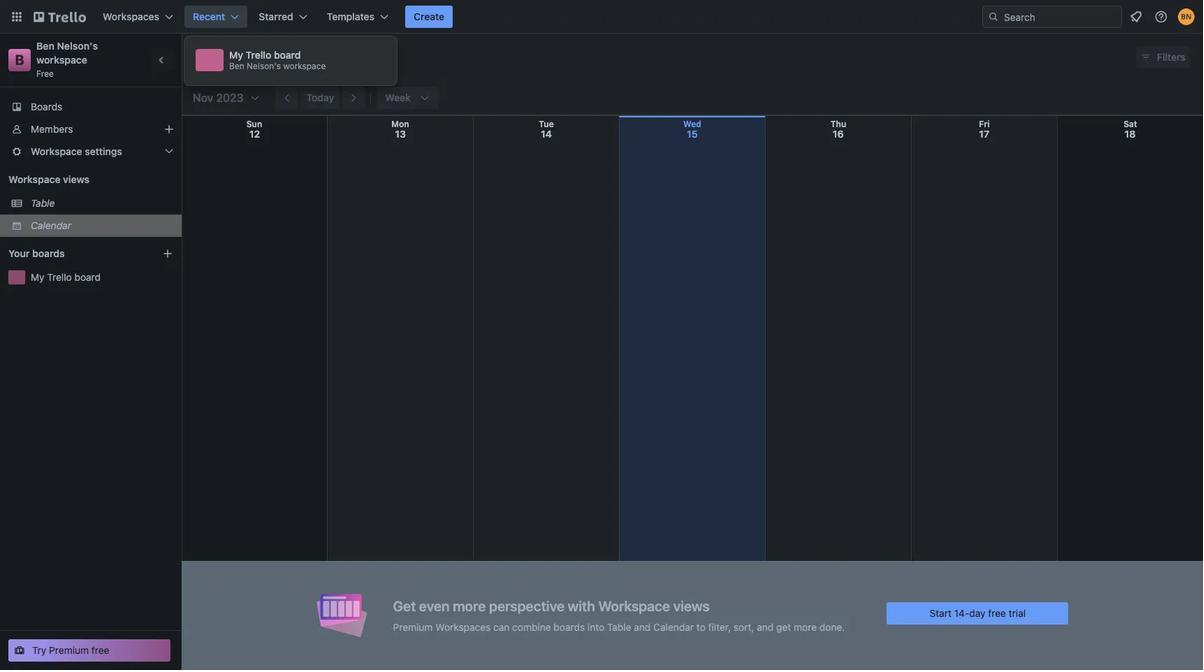 Task type: describe. For each thing, give the bounding box(es) containing it.
nov 2023
[[193, 92, 244, 104]]

mon
[[392, 119, 409, 129]]

your boards with 1 items element
[[8, 245, 141, 262]]

calendar link
[[31, 219, 173, 233]]

workspaces inside get even more perspective with workspace views premium workspaces can combine boards into table and calendar to filter, sort, and get more done.
[[436, 621, 491, 633]]

start 14-day free trial link
[[887, 602, 1069, 624]]

board for my trello board
[[74, 271, 101, 283]]

settings
[[85, 145, 122, 157]]

trial
[[1009, 607, 1026, 619]]

open information menu image
[[1155, 10, 1169, 24]]

perspective
[[489, 598, 565, 614]]

wed
[[684, 119, 702, 129]]

ben inside ben nelson's workspace free
[[36, 40, 54, 52]]

sort,
[[734, 621, 755, 633]]

workspace for workspace views
[[8, 173, 60, 185]]

get even more perspective with workspace views premium workspaces can combine boards into table and calendar to filter, sort, and get more done.
[[393, 598, 845, 633]]

0 notifications image
[[1128, 8, 1145, 25]]

workspace for workspace settings
[[31, 145, 82, 157]]

Calendar text field
[[192, 44, 250, 71]]

trello for my trello board ben nelson's workspace
[[246, 49, 271, 61]]

week
[[385, 92, 411, 103]]

nov 2023 button
[[187, 87, 260, 109]]

starred button
[[250, 6, 316, 28]]

1 and from the left
[[634, 621, 651, 633]]

2023
[[216, 92, 244, 104]]

18
[[1125, 128, 1136, 140]]

members
[[31, 123, 73, 135]]

premium inside button
[[49, 644, 89, 656]]

can
[[493, 621, 510, 633]]

tue
[[539, 119, 554, 129]]

Search field
[[999, 6, 1122, 27]]

starred
[[259, 10, 293, 22]]

1 vertical spatial calendar
[[31, 219, 71, 231]]

boards inside get even more perspective with workspace views premium workspaces can combine boards into table and calendar to filter, sort, and get more done.
[[554, 621, 585, 633]]

b
[[15, 52, 24, 68]]

17
[[979, 128, 990, 140]]

0 vertical spatial table
[[31, 197, 55, 209]]

with
[[568, 598, 595, 614]]

boards inside your boards with 1 items element
[[32, 247, 65, 259]]

my for my trello board ben nelson's workspace
[[229, 49, 243, 61]]

week button
[[377, 87, 439, 109]]

filters
[[1157, 51, 1186, 63]]

filter,
[[708, 621, 731, 633]]

nelson's inside ben nelson's workspace free
[[57, 40, 98, 52]]

workspace settings
[[31, 145, 122, 157]]

table link
[[31, 196, 173, 210]]

try
[[32, 644, 46, 656]]

to
[[697, 621, 706, 633]]

templates button
[[318, 6, 397, 28]]

my trello board link
[[31, 270, 173, 284]]

day
[[970, 607, 986, 619]]

sun
[[246, 119, 262, 129]]

done.
[[820, 621, 845, 633]]

ben nelson's workspace link
[[36, 40, 100, 66]]

members link
[[0, 118, 182, 140]]

primary element
[[0, 0, 1204, 34]]

try premium free
[[32, 644, 109, 656]]

start
[[930, 607, 952, 619]]

into
[[588, 621, 605, 633]]



Task type: vqa. For each thing, say whether or not it's contained in the screenshot.
IDEA inside the : Ideas are created here. Here people can describe the idea following three simple questions: Why you wish to do it, What it is, how can you do it.
no



Task type: locate. For each thing, give the bounding box(es) containing it.
premium
[[393, 621, 433, 633], [49, 644, 89, 656]]

0 horizontal spatial and
[[634, 621, 651, 633]]

workspaces
[[103, 10, 159, 22], [436, 621, 491, 633]]

workspace inside dropdown button
[[31, 145, 82, 157]]

table right into
[[607, 621, 632, 633]]

1 vertical spatial premium
[[49, 644, 89, 656]]

table
[[31, 197, 55, 209], [607, 621, 632, 633]]

boards
[[32, 247, 65, 259], [554, 621, 585, 633]]

board for my trello board ben nelson's workspace
[[274, 49, 301, 61]]

16
[[833, 128, 844, 140]]

today
[[307, 92, 334, 103]]

and
[[634, 621, 651, 633], [757, 621, 774, 633]]

1 horizontal spatial premium
[[393, 621, 433, 633]]

trello inside my trello board ben nelson's workspace
[[246, 49, 271, 61]]

1 horizontal spatial calendar
[[192, 49, 250, 65]]

free
[[36, 68, 54, 79]]

my trello board
[[31, 271, 101, 283]]

1 vertical spatial nelson's
[[247, 61, 281, 71]]

1 horizontal spatial table
[[607, 621, 632, 633]]

workspace settings button
[[0, 140, 182, 163]]

more
[[453, 598, 486, 614], [794, 621, 817, 633]]

0 horizontal spatial premium
[[49, 644, 89, 656]]

free inside button
[[92, 644, 109, 656]]

workspace
[[31, 145, 82, 157], [8, 173, 60, 185], [599, 598, 670, 614]]

workspace down "workspace settings"
[[8, 173, 60, 185]]

ben nelson's workspace free
[[36, 40, 100, 79]]

nov
[[193, 92, 213, 104]]

board inside my trello board ben nelson's workspace
[[274, 49, 301, 61]]

0 horizontal spatial table
[[31, 197, 55, 209]]

today button
[[301, 87, 340, 109]]

0 vertical spatial my
[[229, 49, 243, 61]]

free right try
[[92, 644, 109, 656]]

2 vertical spatial calendar
[[654, 621, 694, 633]]

1 horizontal spatial ben
[[229, 61, 244, 71]]

free
[[989, 607, 1006, 619], [92, 644, 109, 656]]

2 and from the left
[[757, 621, 774, 633]]

0 horizontal spatial ben
[[36, 40, 54, 52]]

my trello board ben nelson's workspace
[[229, 49, 326, 71]]

1 vertical spatial more
[[794, 621, 817, 633]]

0 vertical spatial free
[[989, 607, 1006, 619]]

filters button
[[1136, 46, 1190, 68]]

premium right try
[[49, 644, 89, 656]]

0 vertical spatial trello
[[246, 49, 271, 61]]

back to home image
[[34, 6, 86, 28]]

1 horizontal spatial trello
[[246, 49, 271, 61]]

workspace navigation collapse icon image
[[152, 50, 172, 70]]

your boards
[[8, 247, 65, 259]]

trello down starred at the top left of page
[[246, 49, 271, 61]]

0 vertical spatial workspaces
[[103, 10, 159, 22]]

1 horizontal spatial nelson's
[[247, 61, 281, 71]]

1 horizontal spatial free
[[989, 607, 1006, 619]]

fri
[[979, 119, 990, 129]]

0 horizontal spatial nelson's
[[57, 40, 98, 52]]

0 horizontal spatial more
[[453, 598, 486, 614]]

create button
[[405, 6, 453, 28]]

workspace up into
[[599, 598, 670, 614]]

add board image
[[162, 248, 173, 259]]

workspace inside ben nelson's workspace free
[[36, 54, 87, 66]]

start 14-day free trial
[[930, 607, 1026, 619]]

nelson's inside my trello board ben nelson's workspace
[[247, 61, 281, 71]]

board down starred dropdown button
[[274, 49, 301, 61]]

thu
[[831, 119, 847, 129]]

1 horizontal spatial workspaces
[[436, 621, 491, 633]]

1 vertical spatial views
[[673, 598, 710, 614]]

views inside get even more perspective with workspace views premium workspaces can combine boards into table and calendar to filter, sort, and get more done.
[[673, 598, 710, 614]]

calendar inside get even more perspective with workspace views premium workspaces can combine boards into table and calendar to filter, sort, and get more done.
[[654, 621, 694, 633]]

workspaces up workspace navigation collapse icon
[[103, 10, 159, 22]]

0 horizontal spatial free
[[92, 644, 109, 656]]

0 horizontal spatial trello
[[47, 271, 72, 283]]

0 vertical spatial ben
[[36, 40, 54, 52]]

1 horizontal spatial board
[[274, 49, 301, 61]]

boards
[[31, 101, 62, 113]]

1 vertical spatial ben
[[229, 61, 244, 71]]

0 vertical spatial boards
[[32, 247, 65, 259]]

1 horizontal spatial my
[[229, 49, 243, 61]]

1 vertical spatial board
[[74, 271, 101, 283]]

0 vertical spatial workspace
[[31, 145, 82, 157]]

my inside my trello board ben nelson's workspace
[[229, 49, 243, 61]]

0 horizontal spatial views
[[63, 173, 90, 185]]

b link
[[8, 49, 31, 71]]

ben inside my trello board ben nelson's workspace
[[229, 61, 244, 71]]

more right get
[[794, 621, 817, 633]]

calendar down recent popup button
[[192, 49, 250, 65]]

0 vertical spatial premium
[[393, 621, 433, 633]]

0 horizontal spatial board
[[74, 271, 101, 283]]

1 vertical spatial table
[[607, 621, 632, 633]]

my
[[229, 49, 243, 61], [31, 271, 44, 283]]

premium down get
[[393, 621, 433, 633]]

0 vertical spatial board
[[274, 49, 301, 61]]

calendar
[[192, 49, 250, 65], [31, 219, 71, 231], [654, 621, 694, 633]]

recent button
[[185, 6, 248, 28]]

nelson's down back to home image
[[57, 40, 98, 52]]

and left get
[[757, 621, 774, 633]]

1 horizontal spatial and
[[757, 621, 774, 633]]

my inside my trello board link
[[31, 271, 44, 283]]

1 vertical spatial trello
[[47, 271, 72, 283]]

1 horizontal spatial views
[[673, 598, 710, 614]]

workspaces down even
[[436, 621, 491, 633]]

calendar left to
[[654, 621, 694, 633]]

trello
[[246, 49, 271, 61], [47, 271, 72, 283]]

board down your boards with 1 items element at top left
[[74, 271, 101, 283]]

1 vertical spatial workspace
[[8, 173, 60, 185]]

workspaces inside dropdown button
[[103, 10, 159, 22]]

try premium free button
[[8, 639, 171, 662]]

workspaces button
[[94, 6, 182, 28]]

15
[[687, 128, 698, 140]]

1 horizontal spatial workspace
[[283, 61, 326, 71]]

my for my trello board
[[31, 271, 44, 283]]

search image
[[988, 11, 999, 22]]

14
[[541, 128, 552, 140]]

1 horizontal spatial more
[[794, 621, 817, 633]]

recent
[[193, 10, 225, 22]]

create
[[414, 10, 445, 22]]

templates
[[327, 10, 375, 22]]

2 vertical spatial workspace
[[599, 598, 670, 614]]

sat
[[1124, 119, 1138, 129]]

more right even
[[453, 598, 486, 614]]

0 vertical spatial more
[[453, 598, 486, 614]]

workspace up free
[[36, 54, 87, 66]]

nelson's
[[57, 40, 98, 52], [247, 61, 281, 71]]

1 vertical spatial my
[[31, 271, 44, 283]]

my down your boards
[[31, 271, 44, 283]]

trello down your boards with 1 items element at top left
[[47, 271, 72, 283]]

1 vertical spatial boards
[[554, 621, 585, 633]]

ben up free
[[36, 40, 54, 52]]

0 horizontal spatial workspace
[[36, 54, 87, 66]]

13
[[395, 128, 406, 140]]

board
[[274, 49, 301, 61], [74, 271, 101, 283]]

workspace inside my trello board ben nelson's workspace
[[283, 61, 326, 71]]

table down workspace views
[[31, 197, 55, 209]]

even
[[419, 598, 450, 614]]

get
[[777, 621, 791, 633]]

boards link
[[0, 96, 182, 118]]

views up to
[[673, 598, 710, 614]]

and right into
[[634, 621, 651, 633]]

views
[[63, 173, 90, 185], [673, 598, 710, 614]]

views down "workspace settings"
[[63, 173, 90, 185]]

0 vertical spatial nelson's
[[57, 40, 98, 52]]

ben
[[36, 40, 54, 52], [229, 61, 244, 71]]

12
[[249, 128, 260, 140]]

table inside get even more perspective with workspace views premium workspaces can combine boards into table and calendar to filter, sort, and get more done.
[[607, 621, 632, 633]]

14-
[[955, 607, 970, 619]]

0 horizontal spatial my
[[31, 271, 44, 283]]

free right day
[[989, 607, 1006, 619]]

workspace down members at the left top
[[31, 145, 82, 157]]

workspace
[[36, 54, 87, 66], [283, 61, 326, 71]]

ben up 2023
[[229, 61, 244, 71]]

ben nelson (bennelson96) image
[[1178, 8, 1195, 25]]

1 vertical spatial free
[[92, 644, 109, 656]]

get
[[393, 598, 416, 614]]

boards up my trello board
[[32, 247, 65, 259]]

your
[[8, 247, 30, 259]]

1 vertical spatial workspaces
[[436, 621, 491, 633]]

2 horizontal spatial calendar
[[654, 621, 694, 633]]

boards down with
[[554, 621, 585, 633]]

0 vertical spatial calendar
[[192, 49, 250, 65]]

combine
[[512, 621, 551, 633]]

0 horizontal spatial boards
[[32, 247, 65, 259]]

workspace up today
[[283, 61, 326, 71]]

workspace views
[[8, 173, 90, 185]]

premium inside get even more perspective with workspace views premium workspaces can combine boards into table and calendar to filter, sort, and get more done.
[[393, 621, 433, 633]]

calendar up your boards
[[31, 219, 71, 231]]

0 horizontal spatial workspaces
[[103, 10, 159, 22]]

workspace inside get even more perspective with workspace views premium workspaces can combine boards into table and calendar to filter, sort, and get more done.
[[599, 598, 670, 614]]

my down recent popup button
[[229, 49, 243, 61]]

nelson's down starred at the top left of page
[[247, 61, 281, 71]]

1 horizontal spatial boards
[[554, 621, 585, 633]]

0 horizontal spatial calendar
[[31, 219, 71, 231]]

trello for my trello board
[[47, 271, 72, 283]]

0 vertical spatial views
[[63, 173, 90, 185]]



